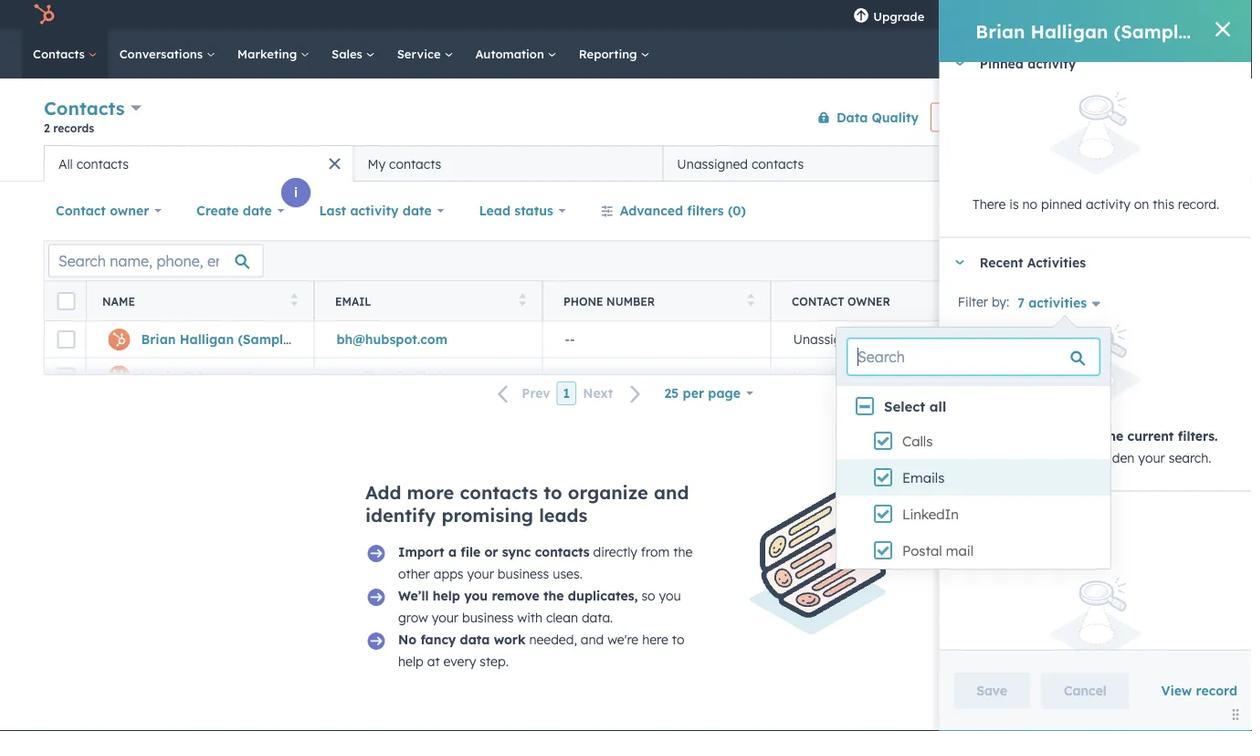 Task type: locate. For each thing, give the bounding box(es) containing it.
brian halligan (sample contact)
[[141, 332, 350, 347]]

activities up 7 activities dropdown button
[[1027, 254, 1086, 270]]

0 vertical spatial contacts
[[33, 46, 88, 61]]

1 filter from the top
[[957, 294, 988, 310]]

file
[[461, 544, 481, 560]]

i
[[294, 184, 298, 200]]

2 -- button from the top
[[542, 358, 771, 395]]

25 per page button
[[652, 375, 765, 412]]

1 vertical spatial filter by:
[[957, 548, 1009, 564]]

the up clean
[[543, 588, 564, 604]]

brian for brian halligan (sample contac
[[976, 20, 1025, 42]]

company
[[1075, 295, 1131, 308]]

0 horizontal spatial halligan
[[180, 332, 234, 347]]

0 horizontal spatial to
[[544, 481, 562, 504]]

1 vertical spatial by:
[[991, 548, 1009, 564]]

0 horizontal spatial add
[[365, 481, 401, 504]]

your down file
[[467, 566, 494, 582]]

press to sort. element for phone number
[[748, 294, 754, 309]]

automation
[[475, 46, 548, 61]]

unassigned button
[[771, 321, 999, 358], [771, 358, 999, 395]]

and down data.
[[581, 632, 604, 648]]

1 horizontal spatial to
[[672, 632, 684, 648]]

2 horizontal spatial to
[[1068, 450, 1080, 466]]

1 horizontal spatial create
[[1116, 111, 1150, 124]]

1 vertical spatial to
[[544, 481, 562, 504]]

3 caret image from the top
[[954, 514, 965, 519]]

view record link
[[1161, 683, 1237, 699]]

1 by: from the top
[[991, 294, 1009, 310]]

0 vertical spatial caret image
[[954, 61, 965, 66]]

view record
[[1161, 683, 1237, 699]]

2 you from the left
[[659, 588, 681, 604]]

Search HubSpot search field
[[995, 38, 1219, 69]]

activity right last
[[350, 203, 399, 219]]

2 vertical spatial (sample
[[240, 369, 293, 384]]

contacts inside add more contacts to organize and identify promising leads
[[460, 481, 538, 504]]

is
[[1009, 196, 1018, 212]]

add inside add more contacts to organize and identify promising leads
[[365, 481, 401, 504]]

1 horizontal spatial add
[[1012, 155, 1037, 171]]

your up fancy
[[432, 610, 459, 626]]

1 vertical spatial and
[[581, 632, 604, 648]]

by:
[[991, 294, 1009, 310], [991, 548, 1009, 564]]

grow
[[398, 610, 428, 626]]

upcoming activities button
[[939, 492, 1234, 541]]

owner
[[110, 203, 149, 219], [848, 295, 890, 308]]

activity
[[1027, 55, 1076, 71], [1085, 196, 1130, 212], [350, 203, 399, 219]]

contacts down "hubspot" link at the top
[[33, 46, 88, 61]]

data.
[[582, 610, 613, 626]]

with
[[517, 610, 543, 626]]

help inside the needed, and we're here to help at every step.
[[398, 654, 424, 670]]

postal
[[902, 542, 942, 560]]

contact)
[[294, 332, 350, 347], [297, 369, 352, 384]]

prev
[[522, 386, 550, 402]]

2 vertical spatial the
[[543, 588, 564, 604]]

no
[[974, 428, 992, 444], [398, 632, 417, 648]]

caret image for recent activities
[[954, 260, 965, 265]]

0 vertical spatial business
[[498, 566, 549, 582]]

maria johnson (sample contact) link
[[141, 369, 352, 384]]

business up we'll help you remove the duplicates,
[[498, 566, 549, 582]]

0 horizontal spatial and
[[581, 632, 604, 648]]

unassigned inside button
[[677, 156, 748, 172]]

pinned
[[979, 55, 1023, 71]]

1 horizontal spatial halligan
[[1031, 20, 1108, 42]]

2 filter by: from the top
[[957, 548, 1009, 564]]

bh@hubspot.com
[[337, 332, 447, 347]]

0 vertical spatial help
[[433, 588, 460, 604]]

0 vertical spatial filter
[[957, 294, 988, 310]]

contact) for emailmaria@hubspot.com
[[297, 369, 352, 384]]

contacts
[[33, 46, 88, 61], [44, 97, 125, 120]]

add view (3/5)
[[1012, 155, 1106, 171]]

notifications image
[[1088, 8, 1104, 25]]

0 horizontal spatial contact
[[56, 203, 106, 219]]

0 horizontal spatial filters
[[687, 203, 724, 219]]

remove
[[492, 588, 540, 604]]

0 vertical spatial no
[[974, 428, 992, 444]]

create down 'all contacts' button
[[196, 203, 239, 219]]

by: left 7
[[991, 294, 1009, 310]]

to left organize
[[544, 481, 562, 504]]

last activity date
[[319, 203, 432, 219]]

2 horizontal spatial press to sort. image
[[748, 294, 754, 306]]

needed,
[[529, 632, 577, 648]]

press to sort. image for email
[[519, 294, 526, 306]]

1 horizontal spatial date
[[403, 203, 432, 219]]

0 horizontal spatial help
[[398, 654, 424, 670]]

filters left (0)
[[687, 203, 724, 219]]

data quality button
[[805, 99, 920, 136]]

2 press to sort. image from the left
[[519, 294, 526, 306]]

1 vertical spatial activities
[[996, 428, 1054, 444]]

contacts up the records at the left of page
[[44, 97, 125, 120]]

recent activities button
[[939, 238, 1234, 287]]

1 vertical spatial (sample
[[238, 332, 291, 347]]

filter right postal
[[957, 548, 988, 564]]

0 vertical spatial owner
[[110, 203, 149, 219]]

7 activities
[[1017, 295, 1086, 311]]

brian up maria
[[141, 332, 176, 347]]

you right so
[[659, 588, 681, 604]]

1 press to sort. image from the left
[[291, 294, 298, 306]]

bh@hubspot.com button
[[314, 321, 542, 358]]

0 horizontal spatial brian
[[141, 332, 176, 347]]

at
[[427, 654, 440, 670]]

caret image left pinned
[[954, 61, 965, 66]]

(sample for brian halligan (sample contac
[[1114, 20, 1189, 42]]

1 horizontal spatial activity
[[1027, 55, 1076, 71]]

your inside the no activities match the current filters. change filters to broaden your search.
[[1138, 450, 1165, 466]]

maria johnson (sample contact)
[[141, 369, 352, 384]]

activities for upcoming activities
[[1049, 509, 1107, 524]]

no up change
[[974, 428, 992, 444]]

1 horizontal spatial no
[[974, 428, 992, 444]]

1 horizontal spatial contact owner
[[792, 295, 890, 308]]

every
[[443, 654, 476, 670]]

help left at
[[398, 654, 424, 670]]

2 press to sort. element from the left
[[519, 294, 526, 309]]

add for add more contacts to organize and identify promising leads
[[365, 481, 401, 504]]

add left more
[[365, 481, 401, 504]]

0 horizontal spatial press to sort. image
[[291, 294, 298, 306]]

unassigned for emailmaria@hubspot.com
[[793, 369, 864, 384]]

caret image left recent
[[954, 260, 965, 265]]

caret image
[[954, 61, 965, 66], [954, 260, 965, 265], [954, 514, 965, 519]]

2 horizontal spatial your
[[1138, 450, 1165, 466]]

help down apps
[[433, 588, 460, 604]]

you inside so you grow your business with clean data.
[[659, 588, 681, 604]]

there
[[972, 196, 1005, 212]]

your
[[1138, 450, 1165, 466], [467, 566, 494, 582], [432, 610, 459, 626]]

you
[[464, 588, 488, 604], [659, 588, 681, 604]]

1 horizontal spatial help
[[433, 588, 460, 604]]

the right the from
[[673, 544, 693, 560]]

1 vertical spatial caret image
[[954, 260, 965, 265]]

sales
[[332, 46, 366, 61]]

0 horizontal spatial create
[[196, 203, 239, 219]]

2 unassigned button from the top
[[771, 358, 999, 395]]

business up data
[[462, 610, 514, 626]]

contact) down email
[[294, 332, 350, 347]]

press to sort. image
[[291, 294, 298, 306], [519, 294, 526, 306], [748, 294, 754, 306]]

your inside directly from the other apps your business uses.
[[467, 566, 494, 582]]

1 vertical spatial the
[[673, 544, 693, 560]]

filters down the match
[[1030, 450, 1064, 466]]

apps
[[434, 566, 464, 582]]

activities for recent activities
[[1027, 254, 1086, 270]]

press to sort. element
[[291, 294, 298, 309], [519, 294, 526, 309], [748, 294, 754, 309], [976, 294, 983, 309]]

2 filter from the top
[[957, 548, 988, 564]]

0 vertical spatial brian
[[976, 20, 1025, 42]]

1 vertical spatial add
[[365, 481, 401, 504]]

email
[[335, 295, 371, 308]]

upgrade
[[873, 9, 925, 24]]

menu containing johnsmith
[[840, 0, 1230, 29]]

0 vertical spatial and
[[654, 481, 689, 504]]

-
[[565, 332, 570, 347], [570, 332, 575, 347], [1021, 332, 1027, 347], [1027, 332, 1032, 347], [565, 369, 570, 384], [570, 369, 575, 384], [1021, 369, 1027, 384], [1027, 369, 1032, 384]]

1 vertical spatial contacts
[[44, 97, 125, 120]]

0 vertical spatial halligan
[[1031, 20, 1108, 42]]

1 vertical spatial halligan
[[180, 332, 234, 347]]

clean
[[546, 610, 578, 626]]

0 vertical spatial filter by:
[[957, 294, 1009, 310]]

date left "i" button
[[243, 203, 272, 219]]

0 horizontal spatial your
[[432, 610, 459, 626]]

create inside popup button
[[196, 203, 239, 219]]

7 activities button
[[1016, 295, 1107, 311]]

1 filter by: from the top
[[957, 294, 1009, 310]]

primary company column header
[[999, 281, 1227, 321]]

1 vertical spatial unassigned
[[793, 332, 864, 347]]

close image
[[1216, 22, 1230, 37]]

to down the match
[[1068, 450, 1080, 466]]

2 by: from the top
[[991, 548, 1009, 564]]

2 caret image from the top
[[954, 260, 965, 265]]

1 vertical spatial business
[[462, 610, 514, 626]]

date down the my contacts
[[403, 203, 432, 219]]

1 horizontal spatial press to sort. image
[[519, 294, 526, 306]]

contacts inside popup button
[[44, 97, 125, 120]]

0 vertical spatial the
[[1103, 428, 1123, 444]]

i button
[[281, 178, 311, 207]]

and up the from
[[654, 481, 689, 504]]

the up broaden
[[1103, 428, 1123, 444]]

caret image inside the pinned activity dropdown button
[[954, 61, 965, 66]]

2 vertical spatial unassigned
[[793, 369, 864, 384]]

filter by: left 7
[[957, 294, 1009, 310]]

create for create contact
[[1116, 111, 1150, 124]]

1 horizontal spatial you
[[659, 588, 681, 604]]

0 vertical spatial activities
[[1027, 254, 1086, 270]]

brian up pinned
[[976, 20, 1025, 42]]

2 horizontal spatial activity
[[1085, 196, 1130, 212]]

the
[[1103, 428, 1123, 444], [673, 544, 693, 560], [543, 588, 564, 604]]

add
[[1012, 155, 1037, 171], [365, 481, 401, 504]]

filter by: down upcoming at the right bottom of the page
[[957, 548, 1009, 564]]

1 vertical spatial activities
[[1049, 509, 1107, 524]]

0 horizontal spatial no
[[398, 632, 417, 648]]

menu item
[[937, 0, 941, 29]]

to
[[1068, 450, 1080, 466], [544, 481, 562, 504], [672, 632, 684, 648]]

0 vertical spatial filters
[[687, 203, 724, 219]]

alert containing no activities match the current filters.
[[957, 324, 1234, 469]]

no fancy data work
[[398, 632, 526, 648]]

hubspot image
[[33, 4, 55, 26]]

3 press to sort. image from the left
[[748, 294, 754, 306]]

caret image for pinned activity
[[954, 61, 965, 66]]

data
[[836, 109, 868, 125]]

no inside the no activities match the current filters. change filters to broaden your search.
[[974, 428, 992, 444]]

activity down settings image
[[1027, 55, 1076, 71]]

filters
[[687, 203, 724, 219], [1030, 450, 1064, 466]]

(sample for brian halligan (sample contact)
[[238, 332, 291, 347]]

0 vertical spatial to
[[1068, 450, 1080, 466]]

directly
[[593, 544, 637, 560]]

0 vertical spatial your
[[1138, 450, 1165, 466]]

business inside so you grow your business with clean data.
[[462, 610, 514, 626]]

service link
[[386, 29, 464, 79]]

(sample
[[1114, 20, 1189, 42], [238, 332, 291, 347], [240, 369, 293, 384]]

0 vertical spatial activities
[[1028, 295, 1086, 311]]

work
[[494, 632, 526, 648]]

1 vertical spatial filter
[[957, 548, 988, 564]]

recent activities
[[979, 254, 1086, 270]]

1 -- button from the top
[[542, 321, 771, 358]]

john smith image
[[1126, 6, 1143, 23]]

0 horizontal spatial you
[[464, 588, 488, 604]]

activity for last activity date
[[350, 203, 399, 219]]

to inside add more contacts to organize and identify promising leads
[[544, 481, 562, 504]]

1 vertical spatial brian
[[141, 332, 176, 347]]

0 horizontal spatial contact owner
[[56, 203, 149, 219]]

0 horizontal spatial date
[[243, 203, 272, 219]]

contact owner button
[[44, 193, 174, 229]]

1 unassigned button from the top
[[771, 321, 999, 358]]

add left view
[[1012, 155, 1037, 171]]

1 vertical spatial help
[[398, 654, 424, 670]]

1 horizontal spatial the
[[673, 544, 693, 560]]

1 date from the left
[[243, 203, 272, 219]]

uses.
[[553, 566, 583, 582]]

activities for 7
[[1028, 295, 1086, 311]]

activity inside popup button
[[350, 203, 399, 219]]

menu
[[840, 0, 1230, 29]]

1 horizontal spatial brian
[[976, 20, 1025, 42]]

1 vertical spatial no
[[398, 632, 417, 648]]

filter left 7
[[957, 294, 988, 310]]

activity left on
[[1085, 196, 1130, 212]]

caret image inside recent activities dropdown button
[[954, 260, 965, 265]]

contact) down bh@hubspot.com at the left top of the page
[[297, 369, 352, 384]]

1 vertical spatial contact)
[[297, 369, 352, 384]]

1 caret image from the top
[[954, 61, 965, 66]]

and inside the needed, and we're here to help at every step.
[[581, 632, 604, 648]]

number
[[606, 295, 655, 308]]

1 vertical spatial create
[[196, 203, 239, 219]]

1 horizontal spatial your
[[467, 566, 494, 582]]

johnson
[[182, 369, 236, 384]]

create
[[1116, 111, 1150, 124], [196, 203, 239, 219]]

alert
[[957, 324, 1234, 469]]

activity inside dropdown button
[[1027, 55, 1076, 71]]

upcoming
[[979, 509, 1045, 524]]

contact
[[1153, 111, 1193, 124]]

0 vertical spatial unassigned
[[677, 156, 748, 172]]

status
[[514, 203, 553, 219]]

import
[[398, 544, 444, 560]]

to right here
[[672, 632, 684, 648]]

1 horizontal spatial owner
[[848, 295, 890, 308]]

filter for recent activities dropdown button
[[957, 294, 988, 310]]

2 vertical spatial to
[[672, 632, 684, 648]]

1 vertical spatial contact
[[792, 295, 844, 308]]

1 vertical spatial filters
[[1030, 450, 1064, 466]]

this
[[1152, 196, 1174, 212]]

import a file or sync contacts
[[398, 544, 590, 560]]

1 horizontal spatial filters
[[1030, 450, 1064, 466]]

0 vertical spatial contact owner
[[56, 203, 149, 219]]

contacts banner
[[44, 94, 1208, 145]]

create left the contact
[[1116, 111, 1150, 124]]

0 vertical spatial contact)
[[294, 332, 350, 347]]

activities inside the no activities match the current filters. change filters to broaden your search.
[[996, 428, 1054, 444]]

caret image up mail
[[954, 514, 965, 519]]

you left remove
[[464, 588, 488, 604]]

create for create date
[[196, 203, 239, 219]]

activities right upcoming at the right bottom of the page
[[1049, 509, 1107, 524]]

3 press to sort. element from the left
[[748, 294, 754, 309]]

by: right mail
[[991, 548, 1009, 564]]

2 vertical spatial caret image
[[954, 514, 965, 519]]

to inside the no activities match the current filters. change filters to broaden your search.
[[1068, 450, 1080, 466]]

your down current at bottom right
[[1138, 450, 1165, 466]]

no down grow
[[398, 632, 417, 648]]

activities inside 7 activities button
[[1028, 295, 1086, 311]]

-- button for emailmaria@hubspot.com
[[542, 358, 771, 395]]

2 vertical spatial your
[[432, 610, 459, 626]]

0 horizontal spatial activity
[[350, 203, 399, 219]]

1 horizontal spatial and
[[654, 481, 689, 504]]

brian halligan (sample contact) link
[[141, 332, 350, 347]]

automation link
[[464, 29, 568, 79]]

select
[[884, 398, 925, 416]]

reporting link
[[568, 29, 661, 79]]

2 horizontal spatial the
[[1103, 428, 1123, 444]]

-- button for bh@hubspot.com
[[542, 321, 771, 358]]

0 vertical spatial add
[[1012, 155, 1037, 171]]

0 vertical spatial create
[[1116, 111, 1150, 124]]

create inside "button"
[[1116, 111, 1150, 124]]

0 vertical spatial by:
[[991, 294, 1009, 310]]

from
[[641, 544, 670, 560]]

0 vertical spatial contact
[[56, 203, 106, 219]]

4 press to sort. element from the left
[[976, 294, 983, 309]]

filters.
[[1177, 428, 1217, 444]]

advanced filters (0)
[[620, 203, 746, 219]]

Search search field
[[848, 339, 1100, 375]]

contacts inside button
[[76, 156, 129, 172]]

add inside popup button
[[1012, 155, 1037, 171]]

1 horizontal spatial contact
[[792, 295, 844, 308]]

0 vertical spatial (sample
[[1114, 20, 1189, 42]]

1 vertical spatial your
[[467, 566, 494, 582]]

0 horizontal spatial owner
[[110, 203, 149, 219]]

activity inside alert
[[1085, 196, 1130, 212]]



Task type: describe. For each thing, give the bounding box(es) containing it.
Search name, phone, email addresses, or company search field
[[48, 244, 264, 277]]

name
[[102, 295, 135, 308]]

contact inside 'contact owner' popup button
[[56, 203, 106, 219]]

or
[[484, 544, 498, 560]]

on
[[1134, 196, 1149, 212]]

select all
[[884, 398, 946, 416]]

by: for recent activities dropdown button
[[991, 294, 1009, 310]]

halligan for brian halligan (sample contact)
[[180, 332, 234, 347]]

service
[[397, 46, 444, 61]]

all contacts button
[[44, 145, 353, 182]]

save
[[977, 683, 1007, 699]]

marketing
[[237, 46, 300, 61]]

unassigned button for emailmaria@hubspot.com
[[771, 358, 999, 395]]

record
[[1196, 683, 1237, 699]]

(sample for maria johnson (sample contact)
[[240, 369, 293, 384]]

filters inside "button"
[[687, 203, 724, 219]]

hubspot link
[[22, 4, 68, 26]]

lead status button
[[467, 193, 578, 229]]

emailmaria@hubspot.com button
[[314, 358, 542, 395]]

view
[[1161, 683, 1192, 699]]

unassigned button for bh@hubspot.com
[[771, 321, 999, 358]]

unassigned contacts button
[[663, 145, 972, 182]]

contacts for unassigned contacts
[[752, 156, 804, 172]]

upgrade image
[[853, 8, 870, 25]]

no for no activities match the current filters. change filters to broaden your search.
[[974, 428, 992, 444]]

press to sort. element for contact owner
[[976, 294, 983, 309]]

reporting
[[579, 46, 641, 61]]

pinned activity button
[[939, 39, 1234, 88]]

current
[[1127, 428, 1173, 444]]

to inside the needed, and we're here to help at every step.
[[672, 632, 684, 648]]

a
[[448, 544, 457, 560]]

marketplaces button
[[977, 0, 1016, 29]]

next button
[[576, 382, 652, 406]]

change
[[980, 450, 1027, 466]]

pagination navigation
[[487, 382, 652, 406]]

cancel button
[[1041, 673, 1129, 710]]

25 per page
[[664, 385, 741, 401]]

and inside add more contacts to organize and identify promising leads
[[654, 481, 689, 504]]

export button
[[1045, 249, 1103, 273]]

unassigned contacts
[[677, 156, 804, 172]]

your inside so you grow your business with clean data.
[[432, 610, 459, 626]]

more
[[407, 481, 454, 504]]

caret image inside "upcoming activities" dropdown button
[[954, 514, 965, 519]]

settings link
[[1054, 5, 1077, 24]]

identify
[[365, 504, 436, 527]]

marketplaces image
[[988, 8, 1005, 25]]

broaden
[[1084, 450, 1134, 466]]

no for no fancy data work
[[398, 632, 417, 648]]

postal mail
[[902, 542, 974, 560]]

press to sort. element for email
[[519, 294, 526, 309]]

directly from the other apps your business uses.
[[398, 544, 693, 582]]

advanced filters (0) button
[[589, 193, 758, 229]]

help image
[[1027, 8, 1043, 25]]

1 you from the left
[[464, 588, 488, 604]]

1 vertical spatial contact owner
[[792, 295, 890, 308]]

emails
[[902, 469, 945, 487]]

here
[[642, 632, 668, 648]]

by: for "upcoming activities" dropdown button
[[991, 548, 1009, 564]]

1
[[563, 385, 570, 401]]

so you grow your business with clean data.
[[398, 588, 681, 626]]

contacts for my contacts
[[389, 156, 441, 172]]

filter for "upcoming activities" dropdown button
[[957, 548, 988, 564]]

no activities match the current filters. change filters to broaden your search.
[[974, 428, 1217, 466]]

add for add view (3/5)
[[1012, 155, 1037, 171]]

last activity date button
[[307, 193, 456, 229]]

pinned activity
[[979, 55, 1076, 71]]

owner inside 'contact owner' popup button
[[110, 203, 149, 219]]

cancel
[[1064, 683, 1107, 699]]

pinned
[[1041, 196, 1082, 212]]

press to sort. image
[[976, 294, 983, 306]]

brian for brian halligan (sample contact)
[[141, 332, 176, 347]]

the inside directly from the other apps your business uses.
[[673, 544, 693, 560]]

calling icon image
[[950, 7, 967, 24]]

maria
[[141, 369, 178, 384]]

press to sort. image for phone number
[[748, 294, 754, 306]]

primary
[[1020, 295, 1072, 308]]

2 records
[[44, 121, 94, 135]]

leads
[[539, 504, 587, 527]]

2 date from the left
[[403, 203, 432, 219]]

step.
[[480, 654, 509, 670]]

contacts for all contacts
[[76, 156, 129, 172]]

activities for no
[[996, 428, 1054, 444]]

we're
[[607, 632, 639, 648]]

search.
[[1168, 450, 1211, 466]]

1 button
[[557, 382, 576, 405]]

there is no pinned activity on this record.
[[972, 196, 1219, 212]]

7
[[1017, 295, 1024, 311]]

25
[[664, 385, 679, 401]]

no
[[1022, 196, 1037, 212]]

unassigned for bh@hubspot.com
[[793, 332, 864, 347]]

filter by: for recent activities dropdown button
[[957, 294, 1009, 310]]

organize
[[568, 481, 648, 504]]

notifications button
[[1081, 0, 1112, 29]]

promising
[[441, 504, 533, 527]]

1 vertical spatial owner
[[848, 295, 890, 308]]

activity for pinned activity
[[1027, 55, 1076, 71]]

data
[[460, 632, 490, 648]]

johnsmith button
[[1115, 0, 1228, 29]]

conversations link
[[108, 29, 226, 79]]

7 activities button
[[1016, 289, 1111, 315]]

settings image
[[1057, 8, 1074, 24]]

lead
[[479, 203, 511, 219]]

bh@hubspot.com link
[[337, 332, 447, 347]]

upcoming activities
[[979, 509, 1107, 524]]

0 horizontal spatial the
[[543, 588, 564, 604]]

halligan for brian halligan (sample contac
[[1031, 20, 1108, 42]]

so
[[641, 588, 655, 604]]

export
[[1057, 254, 1091, 268]]

create contact
[[1116, 111, 1193, 124]]

(3/5)
[[1074, 155, 1106, 171]]

next
[[583, 386, 613, 402]]

the inside the no activities match the current filters. change filters to broaden your search.
[[1103, 428, 1123, 444]]

filters inside the no activities match the current filters. change filters to broaden your search.
[[1030, 450, 1064, 466]]

business inside directly from the other apps your business uses.
[[498, 566, 549, 582]]

contact owner inside 'contact owner' popup button
[[56, 203, 149, 219]]

there is no pinned activity on this record. alert
[[957, 92, 1234, 215]]

last
[[319, 203, 346, 219]]

2
[[44, 121, 50, 135]]

quality
[[872, 109, 919, 125]]

contact) for bh@hubspot.com
[[294, 332, 350, 347]]

filter by: for "upcoming activities" dropdown button
[[957, 548, 1009, 564]]

search image
[[1214, 47, 1227, 60]]

my contacts
[[368, 156, 441, 172]]

search button
[[1205, 38, 1236, 69]]

view
[[1041, 155, 1070, 171]]

duplicates,
[[568, 588, 638, 604]]

1 press to sort. element from the left
[[291, 294, 298, 309]]

create contact button
[[1100, 103, 1208, 132]]

contacts link
[[22, 29, 108, 79]]

needed, and we're here to help at every step.
[[398, 632, 684, 670]]



Task type: vqa. For each thing, say whether or not it's contained in the screenshot.


